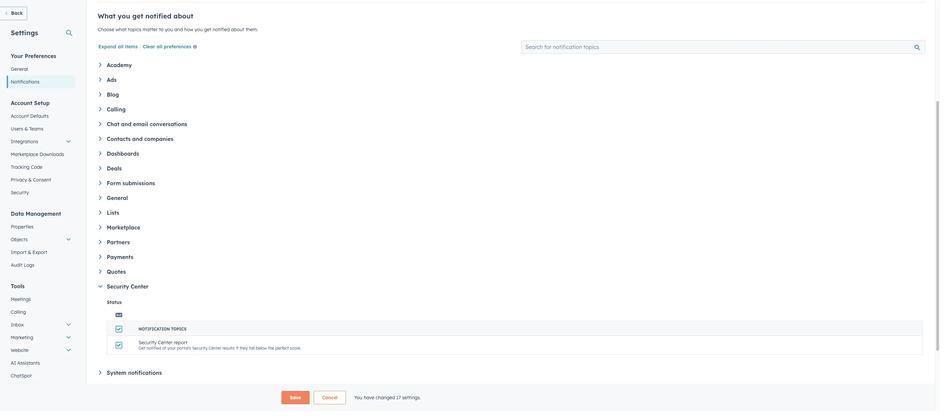 Task type: vqa. For each thing, say whether or not it's contained in the screenshot.
account setup element at the left of page
yes



Task type: locate. For each thing, give the bounding box(es) containing it.
caret image inside general dropdown button
[[99, 196, 101, 200]]

notified
[[145, 12, 172, 20], [213, 27, 230, 33], [147, 346, 161, 351]]

1 vertical spatial &
[[28, 177, 32, 183]]

0 vertical spatial and
[[174, 27, 183, 33]]

you
[[354, 395, 363, 401]]

& inside data management "element"
[[28, 250, 31, 256]]

logs
[[24, 262, 34, 269]]

system notifications
[[107, 370, 162, 377]]

caret image inside quotes dropdown button
[[99, 270, 101, 274]]

they
[[240, 346, 248, 351]]

account setup element
[[7, 99, 75, 199]]

and
[[174, 27, 183, 33], [121, 121, 132, 128], [132, 136, 143, 143]]

0 horizontal spatial calling
[[11, 310, 26, 316]]

ai
[[11, 361, 16, 367]]

caret image for general
[[99, 196, 101, 200]]

4 caret image from the top
[[99, 152, 101, 156]]

security down notification
[[139, 340, 157, 346]]

1 horizontal spatial topics
[[171, 327, 187, 332]]

0 horizontal spatial general
[[11, 66, 28, 72]]

caret image inside 'system notifications' dropdown button
[[99, 371, 101, 375]]

all
[[118, 44, 124, 50], [157, 44, 162, 50]]

0 horizontal spatial marketplace
[[11, 152, 38, 158]]

account
[[11, 100, 32, 107], [11, 113, 29, 119]]

0 horizontal spatial about
[[174, 12, 194, 20]]

caret image
[[99, 63, 101, 67], [99, 107, 101, 112], [99, 122, 101, 126], [99, 152, 101, 156], [99, 181, 101, 185], [99, 211, 101, 215], [99, 226, 101, 230], [99, 240, 101, 245], [99, 371, 101, 375]]

2 vertical spatial and
[[132, 136, 143, 143]]

system
[[107, 370, 126, 377]]

about
[[174, 12, 194, 20], [231, 27, 244, 33]]

& left export
[[28, 250, 31, 256]]

& right privacy
[[28, 177, 32, 183]]

all right the clear
[[157, 44, 162, 50]]

security inside the account setup element
[[11, 190, 29, 196]]

caret image inside partners dropdown button
[[99, 240, 101, 245]]

account up users
[[11, 113, 29, 119]]

caret image inside "security center" dropdown button
[[98, 286, 103, 288]]

about up the how
[[174, 12, 194, 20]]

get right the how
[[204, 27, 212, 33]]

payments
[[107, 254, 133, 261]]

and for chat and email conversations
[[121, 121, 132, 128]]

quotes button
[[99, 269, 924, 276]]

6 caret image from the top
[[99, 211, 101, 215]]

ai assistants
[[11, 361, 40, 367]]

general down your
[[11, 66, 28, 72]]

changed
[[376, 395, 395, 401]]

data management
[[11, 211, 61, 217]]

security down privacy
[[11, 190, 29, 196]]

preferences
[[25, 53, 56, 59]]

1 vertical spatial and
[[121, 121, 132, 128]]

all left items
[[118, 44, 124, 50]]

settings.
[[402, 395, 421, 401]]

1 vertical spatial account
[[11, 113, 29, 119]]

0 vertical spatial get
[[132, 12, 143, 20]]

0 vertical spatial topics
[[128, 27, 141, 33]]

status
[[107, 300, 122, 306]]

calling
[[107, 106, 126, 113], [11, 310, 26, 316]]

account setup
[[11, 100, 50, 107]]

you up what
[[118, 12, 130, 20]]

privacy & consent
[[11, 177, 51, 183]]

general inside your preferences element
[[11, 66, 28, 72]]

3 caret image from the top
[[99, 122, 101, 126]]

what
[[98, 12, 116, 20]]

notified left of
[[147, 346, 161, 351]]

preferences
[[164, 44, 191, 50]]

security center button
[[98, 284, 924, 290]]

inbox button
[[7, 319, 75, 332]]

privacy
[[11, 177, 27, 183]]

2 horizontal spatial and
[[174, 27, 183, 33]]

about left them.
[[231, 27, 244, 33]]

report
[[174, 340, 188, 346]]

general down form
[[107, 195, 128, 202]]

caret image inside 'dashboards' dropdown button
[[99, 152, 101, 156]]

0 horizontal spatial all
[[118, 44, 124, 50]]

academy
[[107, 62, 132, 69]]

lists button
[[99, 210, 924, 216]]

2 account from the top
[[11, 113, 29, 119]]

users & teams
[[11, 126, 43, 132]]

tracking code
[[11, 164, 42, 170]]

your
[[11, 53, 23, 59]]

security
[[11, 190, 29, 196], [107, 284, 129, 290], [139, 340, 157, 346], [192, 346, 208, 351]]

security center report get notified of your portal's security center results if they fall below the perfect score.
[[139, 340, 301, 351]]

1 horizontal spatial all
[[157, 44, 162, 50]]

caret image inside contacts and companies dropdown button
[[99, 137, 101, 141]]

marketplace down the integrations
[[11, 152, 38, 158]]

2 all from the left
[[157, 44, 162, 50]]

2 vertical spatial notified
[[147, 346, 161, 351]]

form
[[107, 180, 121, 187]]

& for consent
[[28, 177, 32, 183]]

ads
[[107, 77, 117, 83]]

notification topics
[[139, 327, 187, 332]]

chat and email conversations
[[107, 121, 187, 128]]

2 horizontal spatial center
[[209, 346, 221, 351]]

tracking code link
[[7, 161, 75, 174]]

2 vertical spatial &
[[28, 250, 31, 256]]

you right the how
[[195, 27, 203, 33]]

caret image for form submissions
[[99, 181, 101, 185]]

caret image for blog
[[99, 92, 101, 97]]

properties link
[[7, 221, 75, 234]]

2 caret image from the top
[[99, 107, 101, 112]]

1 all from the left
[[118, 44, 124, 50]]

notified left them.
[[213, 27, 230, 33]]

1 account from the top
[[11, 100, 32, 107]]

caret image for security center
[[98, 286, 103, 288]]

1 horizontal spatial marketplace
[[107, 225, 140, 231]]

blog button
[[99, 91, 924, 98]]

you right to
[[165, 27, 173, 33]]

0 horizontal spatial and
[[121, 121, 132, 128]]

caret image inside ads dropdown button
[[99, 78, 101, 82]]

1 horizontal spatial you
[[165, 27, 173, 33]]

0 horizontal spatial center
[[131, 284, 149, 290]]

caret image inside marketplace dropdown button
[[99, 226, 101, 230]]

0 vertical spatial about
[[174, 12, 194, 20]]

caret image for partners
[[99, 240, 101, 245]]

get up matter
[[132, 12, 143, 20]]

caret image for lists
[[99, 211, 101, 215]]

caret image inside 'blog' dropdown button
[[99, 92, 101, 97]]

7 caret image from the top
[[99, 226, 101, 230]]

deals button
[[99, 165, 924, 172]]

caret image inside calling "dropdown button"
[[99, 107, 101, 112]]

1 caret image from the top
[[99, 63, 101, 67]]

import & export link
[[7, 246, 75, 259]]

1 vertical spatial calling
[[11, 310, 26, 316]]

1 vertical spatial topics
[[171, 327, 187, 332]]

1 vertical spatial general
[[107, 195, 128, 202]]

save
[[290, 395, 301, 401]]

your
[[167, 346, 176, 351]]

caret image for quotes
[[99, 270, 101, 274]]

caret image inside academy "dropdown button"
[[99, 63, 101, 67]]

contacts and companies button
[[99, 136, 924, 143]]

5 caret image from the top
[[99, 181, 101, 185]]

9 caret image from the top
[[99, 371, 101, 375]]

caret image for chat and email conversations
[[99, 122, 101, 126]]

caret image inside the payments dropdown button
[[99, 255, 101, 259]]

calling up chat
[[107, 106, 126, 113]]

them.
[[246, 27, 258, 33]]

& right users
[[24, 126, 28, 132]]

all inside button
[[157, 44, 162, 50]]

clear
[[143, 44, 155, 50]]

0 horizontal spatial topics
[[128, 27, 141, 33]]

1 vertical spatial get
[[204, 27, 212, 33]]

topics up report
[[171, 327, 187, 332]]

all for expand
[[118, 44, 124, 50]]

general button
[[99, 195, 924, 202]]

1 vertical spatial notified
[[213, 27, 230, 33]]

calling inside tools element
[[11, 310, 26, 316]]

ai assistants link
[[7, 357, 75, 370]]

integrations
[[11, 139, 38, 145]]

objects
[[11, 237, 28, 243]]

get
[[132, 12, 143, 20], [204, 27, 212, 33]]

1 vertical spatial about
[[231, 27, 244, 33]]

lists
[[107, 210, 119, 216]]

caret image inside deals dropdown button
[[99, 166, 101, 171]]

your preferences element
[[7, 52, 75, 88]]

and down email
[[132, 136, 143, 143]]

0 vertical spatial marketplace
[[11, 152, 38, 158]]

marketplace up the partners
[[107, 225, 140, 231]]

1 horizontal spatial and
[[132, 136, 143, 143]]

1 vertical spatial marketplace
[[107, 225, 140, 231]]

email
[[133, 121, 148, 128]]

account defaults
[[11, 113, 49, 119]]

security down quotes
[[107, 284, 129, 290]]

center for security center report get notified of your portal's security center results if they fall below the perfect score.
[[158, 340, 173, 346]]

cancel
[[322, 395, 338, 401]]

caret image for system notifications
[[99, 371, 101, 375]]

account defaults link
[[7, 110, 75, 123]]

marketing button
[[7, 332, 75, 344]]

0 horizontal spatial get
[[132, 12, 143, 20]]

audit
[[11, 262, 23, 269]]

security center
[[107, 284, 149, 290]]

caret image inside the form submissions dropdown button
[[99, 181, 101, 185]]

marketplace inside the account setup element
[[11, 152, 38, 158]]

have
[[364, 395, 375, 401]]

caret image
[[99, 78, 101, 82], [99, 92, 101, 97], [99, 137, 101, 141], [99, 166, 101, 171], [99, 196, 101, 200], [99, 255, 101, 259], [99, 270, 101, 274], [98, 286, 103, 288]]

account up account defaults
[[11, 100, 32, 107]]

1 horizontal spatial calling
[[107, 106, 126, 113]]

8 caret image from the top
[[99, 240, 101, 245]]

calling up inbox
[[11, 310, 26, 316]]

0 vertical spatial &
[[24, 126, 28, 132]]

1 horizontal spatial center
[[158, 340, 173, 346]]

0 vertical spatial general
[[11, 66, 28, 72]]

calling button
[[99, 106, 924, 113]]

caret image for academy
[[99, 63, 101, 67]]

topics right what
[[128, 27, 141, 33]]

and right chat
[[121, 121, 132, 128]]

and left the how
[[174, 27, 183, 33]]

caret image inside lists dropdown button
[[99, 211, 101, 215]]

caret image inside chat and email conversations dropdown button
[[99, 122, 101, 126]]

security right portal's on the bottom left
[[192, 346, 208, 351]]

0 vertical spatial account
[[11, 100, 32, 107]]

notified up to
[[145, 12, 172, 20]]

back
[[11, 10, 23, 16]]



Task type: describe. For each thing, give the bounding box(es) containing it.
what you get notified about
[[98, 12, 194, 20]]

import
[[11, 250, 27, 256]]

choose what topics matter to you and how you get notified about them.
[[98, 27, 258, 33]]

1 horizontal spatial about
[[231, 27, 244, 33]]

center for security center
[[131, 284, 149, 290]]

marketplace button
[[99, 225, 924, 231]]

caret image for ads
[[99, 78, 101, 82]]

0 vertical spatial notified
[[145, 12, 172, 20]]

audit logs link
[[7, 259, 75, 272]]

security for security center
[[107, 284, 129, 290]]

& for export
[[28, 250, 31, 256]]

notifications
[[128, 370, 162, 377]]

2 horizontal spatial you
[[195, 27, 203, 33]]

dashboards button
[[99, 151, 924, 157]]

integrations button
[[7, 135, 75, 148]]

users
[[11, 126, 23, 132]]

clear all preferences
[[143, 44, 191, 50]]

chat and email conversations button
[[99, 121, 924, 128]]

1 horizontal spatial general
[[107, 195, 128, 202]]

data
[[11, 211, 24, 217]]

items
[[125, 44, 138, 50]]

account for account setup
[[11, 100, 32, 107]]

payments button
[[99, 254, 924, 261]]

0 horizontal spatial you
[[118, 12, 130, 20]]

fall
[[249, 346, 255, 351]]

users & teams link
[[7, 123, 75, 135]]

website button
[[7, 344, 75, 357]]

choose
[[98, 27, 114, 33]]

to
[[159, 27, 164, 33]]

dashboards
[[107, 151, 139, 157]]

notification
[[139, 327, 170, 332]]

security link
[[7, 187, 75, 199]]

tools
[[11, 283, 25, 290]]

privacy & consent link
[[7, 174, 75, 187]]

data management element
[[7, 210, 75, 272]]

1 horizontal spatial get
[[204, 27, 212, 33]]

meetings link
[[7, 293, 75, 306]]

0 vertical spatial calling
[[107, 106, 126, 113]]

caret image for contacts and companies
[[99, 137, 101, 141]]

contacts and companies
[[107, 136, 174, 143]]

you have changed 17 settings.
[[354, 395, 421, 401]]

expand
[[98, 44, 116, 50]]

caret image for payments
[[99, 255, 101, 259]]

blog
[[107, 91, 119, 98]]

matter
[[143, 27, 158, 33]]

your preferences
[[11, 53, 56, 59]]

17
[[397, 395, 401, 401]]

caret image for dashboards
[[99, 152, 101, 156]]

downloads
[[40, 152, 64, 158]]

expand all items
[[98, 44, 138, 50]]

form submissions
[[107, 180, 155, 187]]

assistants
[[17, 361, 40, 367]]

quotes
[[107, 269, 126, 276]]

below
[[256, 346, 267, 351]]

all for clear
[[157, 44, 162, 50]]

account for account defaults
[[11, 113, 29, 119]]

conversations
[[150, 121, 187, 128]]

academy button
[[99, 62, 924, 69]]

consent
[[33, 177, 51, 183]]

marketplace for marketplace
[[107, 225, 140, 231]]

results
[[223, 346, 235, 351]]

perfect
[[275, 346, 289, 351]]

deals
[[107, 165, 122, 172]]

how
[[184, 27, 193, 33]]

code
[[31, 164, 42, 170]]

back link
[[0, 7, 27, 20]]

submissions
[[123, 180, 155, 187]]

caret image for calling
[[99, 107, 101, 112]]

the
[[268, 346, 274, 351]]

cancel button
[[314, 392, 346, 405]]

chatspot
[[11, 373, 32, 379]]

marketplace downloads link
[[7, 148, 75, 161]]

get
[[139, 346, 145, 351]]

marketplace for marketplace downloads
[[11, 152, 38, 158]]

chat
[[107, 121, 120, 128]]

security for security
[[11, 190, 29, 196]]

objects button
[[7, 234, 75, 246]]

contacts
[[107, 136, 131, 143]]

form submissions button
[[99, 180, 924, 187]]

& for teams
[[24, 126, 28, 132]]

notified inside security center report get notified of your portal's security center results if they fall below the perfect score.
[[147, 346, 161, 351]]

management
[[26, 211, 61, 217]]

defaults
[[30, 113, 49, 119]]

caret image for deals
[[99, 166, 101, 171]]

companies
[[144, 136, 174, 143]]

calling link
[[7, 306, 75, 319]]

notifications
[[11, 79, 39, 85]]

notifications link
[[7, 76, 75, 88]]

website
[[11, 348, 29, 354]]

Search for notification topics search field
[[522, 40, 926, 54]]

inbox
[[11, 322, 24, 328]]

partners
[[107, 239, 130, 246]]

meetings
[[11, 297, 31, 303]]

tools element
[[7, 283, 75, 383]]

score.
[[290, 346, 301, 351]]

caret image for marketplace
[[99, 226, 101, 230]]

and for contacts and companies
[[132, 136, 143, 143]]

settings
[[11, 29, 38, 37]]

security for security center report get notified of your portal's security center results if they fall below the perfect score.
[[139, 340, 157, 346]]

marketplace downloads
[[11, 152, 64, 158]]

portal's
[[177, 346, 191, 351]]



